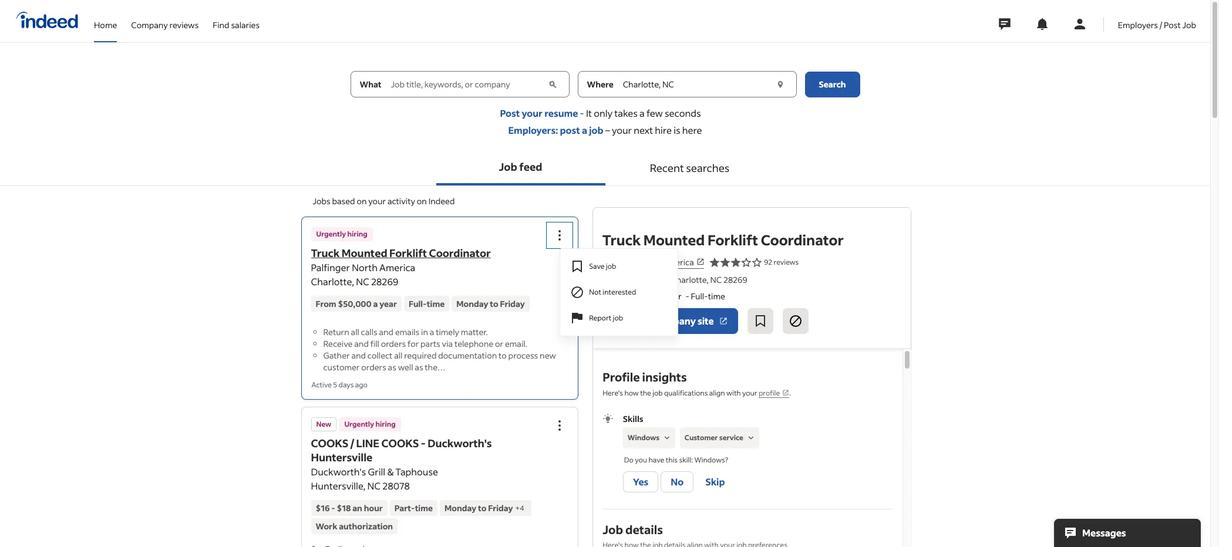 Task type: describe. For each thing, give the bounding box(es) containing it.
job inside "link"
[[1182, 19, 1196, 30]]

0 vertical spatial orders
[[381, 338, 406, 349]]

missing qualification image for customer service
[[746, 433, 756, 443]]

work authorization
[[316, 521, 393, 532]]

part-time
[[395, 503, 433, 514]]

monday to friday
[[456, 298, 525, 309]]

3.1 out of 5 stars. link to 92 company reviews (opens in a new tab) image
[[709, 255, 762, 270]]

active
[[312, 381, 332, 389]]

job inside save job button
[[606, 262, 616, 271]]

report
[[589, 314, 611, 322]]

2 cooks from the left
[[381, 436, 419, 450]]

–
[[603, 124, 612, 136]]

tab list containing job feed
[[0, 150, 1210, 186]]

year for from $50,000 a year - full-time
[[665, 291, 682, 302]]

you
[[635, 456, 647, 465]]

new
[[316, 420, 331, 429]]

the
[[640, 389, 651, 398]]

messages unread count 0 image
[[997, 12, 1012, 36]]

palfinger north america link
[[603, 256, 705, 269]]

return
[[323, 327, 349, 338]]

employers / post job link
[[1118, 0, 1196, 40]]

customer service button
[[680, 428, 759, 449]]

calls
[[361, 327, 377, 338]]

4101
[[603, 274, 620, 285]]

jobs based on your activity on indeed
[[313, 196, 455, 207]]

clear element for where
[[774, 78, 786, 90]]

save
[[589, 262, 605, 271]]

job details
[[603, 522, 663, 537]]

seconds
[[665, 107, 701, 119]]

palfinger north america
[[603, 257, 694, 268]]

28078
[[382, 480, 410, 492]]

here's how the job qualifications align with your
[[603, 389, 759, 398]]

interested
[[603, 288, 636, 297]]

account image
[[1073, 17, 1087, 31]]

parts
[[421, 338, 440, 349]]

yes button
[[623, 472, 659, 493]]

0 horizontal spatial truck mounted forklift coordinator
[[311, 246, 491, 260]]

indeed
[[428, 196, 455, 207]]

post inside truck mounted forklift coordinator main content
[[500, 107, 520, 119]]

+
[[515, 504, 520, 512]]

recent searches
[[650, 161, 730, 175]]

1 cooks from the left
[[311, 436, 348, 450]]

0 horizontal spatial coordinator
[[429, 246, 491, 260]]

notifications unread count 0 image
[[1035, 17, 1049, 31]]

recent
[[650, 161, 684, 175]]

report job
[[589, 314, 623, 322]]

a for from $50,000 a year - full-time
[[659, 291, 664, 302]]

nc for america
[[356, 275, 369, 288]]

1 vertical spatial all
[[394, 350, 403, 361]]

employers
[[1118, 19, 1158, 30]]

with
[[726, 389, 741, 398]]

searches
[[686, 161, 730, 175]]

0 vertical spatial hiring
[[347, 230, 367, 238]]

find salaries
[[213, 19, 260, 30]]

4101 trailer drive, charlotte, nc 28269
[[603, 274, 748, 285]]

north for palfinger north america charlotte, nc 28269
[[352, 261, 378, 274]]

&
[[387, 466, 394, 478]]

reviews for 92 reviews
[[774, 258, 799, 267]]

charlotte, for trailer
[[671, 274, 709, 285]]

clear element for what
[[547, 78, 559, 90]]

do
[[624, 456, 634, 465]]

/ for line
[[350, 436, 354, 450]]

gather
[[323, 350, 350, 361]]

duckworth's grill & taphouse huntersville, nc 28078
[[311, 466, 438, 492]]

from $50,000 a year
[[316, 298, 397, 309]]

service
[[719, 433, 743, 442]]

here
[[682, 124, 702, 136]]

cooks / line cooks - duckworth's huntersville
[[311, 436, 492, 465]]

apply
[[613, 315, 639, 327]]

Where field
[[621, 71, 773, 97]]

messages
[[1082, 527, 1126, 539]]

messages button
[[1054, 519, 1201, 547]]

missing qualification image for windows
[[662, 433, 672, 443]]

0 vertical spatial urgently hiring
[[316, 230, 367, 238]]

via
[[442, 338, 453, 349]]

recent searches button
[[605, 150, 774, 186]]

job inside report job "button"
[[613, 314, 623, 322]]

a left few
[[640, 107, 645, 119]]

to for monday to friday
[[490, 298, 498, 309]]

clear image for where
[[774, 78, 786, 90]]

clear image for what
[[547, 78, 559, 90]]

here's
[[603, 389, 623, 398]]

1 horizontal spatial full-
[[691, 291, 708, 302]]

next
[[634, 124, 653, 136]]

employers: post a job link
[[508, 124, 603, 136]]

92 reviews
[[764, 258, 799, 267]]

america for palfinger north america charlotte, nc 28269
[[379, 261, 415, 274]]

work
[[316, 521, 337, 532]]

skill:
[[679, 456, 693, 465]]

0 vertical spatial urgently
[[316, 230, 346, 238]]

site
[[698, 315, 714, 327]]

0 horizontal spatial mounted
[[342, 246, 387, 260]]

only
[[594, 107, 613, 119]]

windows inside windows "button"
[[628, 433, 660, 442]]

none search field inside truck mounted forklift coordinator main content
[[350, 71, 860, 107]]

a inside return all calls and emails in a timely matter. receive and fill orders for parts via telephone or email. gather and collect all required documentation to process new customer orders as well as the…
[[430, 327, 434, 338]]

1 horizontal spatial on
[[417, 196, 427, 207]]

employers / post job
[[1118, 19, 1196, 30]]

- down the 4101 trailer drive, charlotte, nc 28269 in the bottom of the page
[[686, 291, 690, 302]]

1 horizontal spatial coordinator
[[761, 231, 844, 249]]

for
[[408, 338, 419, 349]]

skip button
[[696, 472, 734, 493]]

$16 - $18 an hour
[[316, 503, 383, 514]]

from for from $50,000 a year - full-time
[[603, 291, 623, 302]]

few
[[647, 107, 663, 119]]

receive
[[323, 338, 353, 349]]

- left the it
[[580, 107, 584, 119]]

- inside cooks / line cooks - duckworth's huntersville
[[421, 436, 426, 450]]

is
[[674, 124, 680, 136]]

1 horizontal spatial truck mounted forklift coordinator
[[603, 231, 844, 249]]

on inside popup button
[[641, 315, 653, 327]]

not interested button
[[561, 280, 677, 305]]

well
[[398, 362, 413, 373]]

in
[[421, 327, 428, 338]]

a for from $50,000 a year
[[373, 298, 378, 309]]

report job button
[[561, 305, 677, 331]]

drive,
[[648, 274, 670, 285]]

new
[[540, 350, 556, 361]]

hour
[[364, 503, 383, 514]]

92
[[764, 258, 773, 267]]

year for from $50,000 a year
[[380, 298, 397, 309]]

documentation
[[438, 350, 497, 361]]

job down post your resume - it only takes a few seconds
[[589, 124, 603, 136]]

friday for monday to friday + 4
[[488, 503, 513, 514]]

windows button
[[623, 428, 675, 449]]

no button
[[661, 472, 694, 493]]

company reviews link
[[131, 0, 199, 40]]

find
[[213, 19, 229, 30]]

america for palfinger north america
[[663, 257, 694, 268]]

employers:
[[508, 124, 558, 136]]

friday for monday to friday
[[500, 298, 525, 309]]

home link
[[94, 0, 117, 40]]

duckworth's inside duckworth's grill & taphouse huntersville, nc 28078
[[311, 466, 366, 478]]

to inside return all calls and emails in a timely matter. receive and fill orders for parts via telephone or email. gather and collect all required documentation to process new customer orders as well as the…
[[499, 350, 507, 361]]

job actions menu is collapsed image
[[553, 419, 567, 433]]

part-
[[395, 503, 415, 514]]



Task type: vqa. For each thing, say whether or not it's contained in the screenshot.
America
yes



Task type: locate. For each thing, give the bounding box(es) containing it.
0 horizontal spatial as
[[388, 362, 396, 373]]

and left fill
[[354, 338, 369, 349]]

1 vertical spatial job
[[499, 160, 517, 174]]

1 missing qualification image from the left
[[662, 433, 672, 443]]

save this job image
[[754, 314, 768, 328]]

1 vertical spatial urgently
[[344, 420, 374, 429]]

job inside button
[[499, 160, 517, 174]]

hiring up line
[[375, 420, 396, 429]]

nc for drive,
[[711, 274, 722, 285]]

urgently down the jobs
[[316, 230, 346, 238]]

a
[[640, 107, 645, 119], [582, 124, 587, 136], [659, 291, 664, 302], [373, 298, 378, 309], [430, 327, 434, 338]]

reviews for company reviews
[[169, 19, 199, 30]]

duckworth's up taphouse
[[428, 436, 492, 450]]

palfinger north america charlotte, nc 28269
[[311, 261, 415, 288]]

1 horizontal spatial year
[[665, 291, 682, 302]]

1 vertical spatial urgently hiring
[[344, 420, 396, 429]]

0 vertical spatial /
[[1160, 19, 1162, 30]]

find salaries link
[[213, 0, 260, 40]]

as down required
[[415, 362, 423, 373]]

takes
[[614, 107, 638, 119]]

0 horizontal spatial charlotte,
[[311, 275, 354, 288]]

2 as from the left
[[415, 362, 423, 373]]

email.
[[505, 338, 527, 349]]

palfinger for palfinger north america
[[603, 257, 637, 268]]

monday right part-time
[[445, 503, 476, 514]]

full- up in
[[409, 298, 427, 309]]

what
[[360, 79, 381, 90]]

to
[[490, 298, 498, 309], [499, 350, 507, 361], [478, 503, 487, 514]]

1 horizontal spatial clear image
[[774, 78, 786, 90]]

a up 'calls'
[[373, 298, 378, 309]]

monday for monday to friday
[[456, 298, 488, 309]]

2 vertical spatial and
[[351, 350, 366, 361]]

reviews right company
[[169, 19, 199, 30]]

1 vertical spatial monday
[[445, 503, 476, 514]]

0 vertical spatial duckworth's
[[428, 436, 492, 450]]

align
[[709, 389, 725, 398]]

0 vertical spatial to
[[490, 298, 498, 309]]

coordinator down indeed
[[429, 246, 491, 260]]

$50,000 down trailer
[[624, 291, 658, 302]]

details
[[625, 522, 663, 537]]

authorization
[[339, 521, 393, 532]]

cooks
[[311, 436, 348, 450], [381, 436, 419, 450]]

friday
[[500, 298, 525, 309], [488, 503, 513, 514]]

and up fill
[[379, 327, 394, 338]]

0 vertical spatial windows
[[628, 433, 660, 442]]

palfinger inside palfinger north america charlotte, nc 28269
[[311, 261, 350, 274]]

0 horizontal spatial duckworth's
[[311, 466, 366, 478]]

clear element
[[547, 78, 559, 90], [774, 78, 786, 90]]

missing qualification image up this on the bottom
[[662, 433, 672, 443]]

0 horizontal spatial to
[[478, 503, 487, 514]]

1 vertical spatial windows
[[694, 456, 725, 465]]

to for monday to friday + 4
[[478, 503, 487, 514]]

0 horizontal spatial job
[[499, 160, 517, 174]]

customer
[[685, 433, 718, 442]]

1 horizontal spatial north
[[638, 257, 661, 268]]

fill
[[370, 338, 379, 349]]

have
[[649, 456, 664, 465]]

hire
[[655, 124, 672, 136]]

monday to friday + 4
[[445, 503, 524, 514]]

all up well
[[394, 350, 403, 361]]

cooks down new
[[311, 436, 348, 450]]

1 vertical spatial orders
[[361, 362, 386, 373]]

search
[[819, 78, 846, 90]]

0 horizontal spatial clear element
[[547, 78, 559, 90]]

from
[[603, 291, 623, 302], [316, 298, 336, 309]]

america up the 4101 trailer drive, charlotte, nc 28269 in the bottom of the page
[[663, 257, 694, 268]]

/ inside cooks / line cooks - duckworth's huntersville
[[350, 436, 354, 450]]

1 horizontal spatial truck
[[603, 231, 641, 249]]

to up or
[[490, 298, 498, 309]]

year
[[665, 291, 682, 302], [380, 298, 397, 309]]

0 horizontal spatial 28269
[[371, 275, 398, 288]]

0 horizontal spatial post
[[500, 107, 520, 119]]

1 vertical spatial reviews
[[774, 258, 799, 267]]

1 horizontal spatial 28269
[[724, 274, 748, 285]]

full-
[[691, 291, 708, 302], [409, 298, 427, 309]]

return all calls and emails in a timely matter. receive and fill orders for parts via telephone or email. gather and collect all required documentation to process new customer orders as well as the…
[[323, 327, 556, 373]]

0 horizontal spatial north
[[352, 261, 378, 274]]

north for palfinger north america
[[638, 257, 661, 268]]

missing qualification image right service
[[746, 433, 756, 443]]

your up employers:
[[522, 107, 543, 119]]

0 horizontal spatial hiring
[[347, 230, 367, 238]]

from up return
[[316, 298, 336, 309]]

.
[[789, 389, 791, 398]]

0 horizontal spatial full-
[[409, 298, 427, 309]]

urgently hiring down based
[[316, 230, 367, 238]]

clear image up "resume" at the left top of the page
[[547, 78, 559, 90]]

on right based
[[357, 196, 367, 207]]

days
[[339, 381, 354, 389]]

None search field
[[350, 71, 860, 107]]

1 horizontal spatial missing qualification image
[[746, 433, 756, 443]]

urgently hiring
[[316, 230, 367, 238], [344, 420, 396, 429]]

1 horizontal spatial mounted
[[644, 231, 705, 249]]

charlotte, up from $50,000 a year - full-time
[[671, 274, 709, 285]]

0 horizontal spatial $50,000
[[338, 298, 372, 309]]

telephone
[[454, 338, 493, 349]]

job left 'details'
[[603, 522, 623, 537]]

post right employers
[[1164, 19, 1181, 30]]

friday left +
[[488, 503, 513, 514]]

28269 down truck mounted forklift coordinator button
[[371, 275, 398, 288]]

0 vertical spatial and
[[379, 327, 394, 338]]

customer
[[323, 362, 360, 373]]

1 horizontal spatial palfinger
[[603, 257, 637, 268]]

5
[[333, 381, 337, 389]]

america down truck mounted forklift coordinator button
[[379, 261, 415, 274]]

truck mounted forklift coordinator group
[[547, 223, 678, 337]]

duckworth's up huntersville,
[[311, 466, 366, 478]]

monday for monday to friday + 4
[[445, 503, 476, 514]]

nc down the grill on the bottom left
[[367, 480, 381, 492]]

friday up email.
[[500, 298, 525, 309]]

0 vertical spatial monday
[[456, 298, 488, 309]]

from $50,000 a year - full-time
[[603, 291, 725, 302]]

1 horizontal spatial /
[[1160, 19, 1162, 30]]

save job button
[[561, 254, 677, 280]]

all left 'calls'
[[351, 327, 359, 338]]

north up drive,
[[638, 257, 661, 268]]

job right report
[[613, 314, 623, 322]]

post inside "link"
[[1164, 19, 1181, 30]]

windows up skip
[[694, 456, 725, 465]]

job for job details
[[603, 522, 623, 537]]

coordinator up the 92 reviews
[[761, 231, 844, 249]]

your left activity
[[368, 196, 386, 207]]

0 horizontal spatial america
[[379, 261, 415, 274]]

from for from $50,000 a year
[[316, 298, 336, 309]]

reviews inside truck mounted forklift coordinator main content
[[774, 258, 799, 267]]

a down drive,
[[659, 291, 664, 302]]

orders up collect
[[381, 338, 406, 349]]

your down takes
[[612, 124, 632, 136]]

your right with
[[742, 389, 757, 398]]

north
[[638, 257, 661, 268], [352, 261, 378, 274]]

reviews
[[169, 19, 199, 30], [774, 258, 799, 267]]

tab list
[[0, 150, 1210, 186]]

truck mounted forklift coordinator main content
[[0, 71, 1210, 547]]

profile
[[603, 369, 640, 385]]

What field
[[389, 71, 546, 97]]

1 horizontal spatial forklift
[[708, 231, 758, 249]]

america
[[663, 257, 694, 268], [379, 261, 415, 274]]

1 horizontal spatial all
[[394, 350, 403, 361]]

- left $18
[[331, 503, 335, 514]]

your
[[522, 107, 543, 119], [612, 124, 632, 136], [368, 196, 386, 207], [742, 389, 757, 398]]

as left well
[[388, 362, 396, 373]]

28269 for 4101 trailer drive, charlotte, nc 28269
[[724, 274, 748, 285]]

america inside palfinger north america charlotte, nc 28269
[[379, 261, 415, 274]]

28269
[[724, 274, 748, 285], [371, 275, 398, 288]]

and up the 'customer' in the bottom of the page
[[351, 350, 366, 361]]

urgently up line
[[344, 420, 374, 429]]

mounted up palfinger north america link
[[644, 231, 705, 249]]

forklift up palfinger north america charlotte, nc 28269
[[389, 246, 427, 260]]

0 vertical spatial job
[[1182, 19, 1196, 30]]

job up 4101
[[606, 262, 616, 271]]

1 vertical spatial duckworth's
[[311, 466, 366, 478]]

1 horizontal spatial cooks
[[381, 436, 419, 450]]

time up site
[[708, 291, 725, 302]]

nc
[[711, 274, 722, 285], [356, 275, 369, 288], [367, 480, 381, 492]]

job
[[589, 124, 603, 136], [606, 262, 616, 271], [613, 314, 623, 322], [653, 389, 663, 398]]

1 horizontal spatial to
[[490, 298, 498, 309]]

north up "from $50,000 a year"
[[352, 261, 378, 274]]

north inside palfinger north america charlotte, nc 28269
[[352, 261, 378, 274]]

job right the
[[653, 389, 663, 398]]

charlotte, inside palfinger north america charlotte, nc 28269
[[311, 275, 354, 288]]

monday up matter.
[[456, 298, 488, 309]]

where
[[587, 79, 614, 90]]

nc inside palfinger north america charlotte, nc 28269
[[356, 275, 369, 288]]

0 horizontal spatial reviews
[[169, 19, 199, 30]]

taphouse
[[395, 466, 438, 478]]

charlotte, for north
[[311, 275, 354, 288]]

and
[[379, 327, 394, 338], [354, 338, 369, 349], [351, 350, 366, 361]]

missing qualification image inside customer service button
[[746, 433, 756, 443]]

job right employers
[[1182, 19, 1196, 30]]

1 horizontal spatial duckworth's
[[428, 436, 492, 450]]

apply on company site
[[613, 315, 714, 327]]

post your resume - it only takes a few seconds
[[500, 107, 701, 119]]

0 vertical spatial all
[[351, 327, 359, 338]]

0 vertical spatial post
[[1164, 19, 1181, 30]]

0 vertical spatial reviews
[[169, 19, 199, 30]]

it
[[586, 107, 592, 119]]

forklift up "3.1 out of 5 stars. link to 92 company reviews (opens in a new tab)" image
[[708, 231, 758, 249]]

the…
[[425, 362, 446, 373]]

job
[[1182, 19, 1196, 30], [499, 160, 517, 174], [603, 522, 623, 537]]

all
[[351, 327, 359, 338], [394, 350, 403, 361]]

truck up save job button
[[603, 231, 641, 249]]

mounted
[[644, 231, 705, 249], [342, 246, 387, 260]]

job actions image
[[553, 228, 567, 243]]

$16
[[316, 503, 330, 514]]

1 horizontal spatial post
[[1164, 19, 1181, 30]]

0 horizontal spatial clear image
[[547, 78, 559, 90]]

year up emails
[[380, 298, 397, 309]]

1 vertical spatial friday
[[488, 503, 513, 514]]

insights
[[642, 369, 687, 385]]

0 horizontal spatial truck
[[311, 246, 340, 260]]

as
[[388, 362, 396, 373], [415, 362, 423, 373]]

2 missing qualification image from the left
[[746, 433, 756, 443]]

/ for post
[[1160, 19, 1162, 30]]

truck mounted forklift coordinator button
[[311, 246, 491, 260]]

0 vertical spatial friday
[[500, 298, 525, 309]]

$50,000 for from $50,000 a year - full-time
[[624, 291, 658, 302]]

truck up palfinger north america charlotte, nc 28269
[[311, 246, 340, 260]]

your next hire is here
[[612, 124, 702, 136]]

2 vertical spatial to
[[478, 503, 487, 514]]

huntersville,
[[311, 480, 365, 492]]

grill
[[368, 466, 385, 478]]

1 horizontal spatial reviews
[[774, 258, 799, 267]]

year down the 4101 trailer drive, charlotte, nc 28269 in the bottom of the page
[[665, 291, 682, 302]]

2 vertical spatial job
[[603, 522, 623, 537]]

cooks up '&'
[[381, 436, 419, 450]]

urgently hiring up line
[[344, 420, 396, 429]]

time up in
[[427, 298, 445, 309]]

full-time
[[409, 298, 445, 309]]

missing qualification image inside windows "button"
[[662, 433, 672, 443]]

2 horizontal spatial to
[[499, 350, 507, 361]]

2 horizontal spatial job
[[1182, 19, 1196, 30]]

feed
[[519, 160, 542, 174]]

timely
[[436, 327, 459, 338]]

company reviews
[[131, 19, 199, 30]]

1 vertical spatial hiring
[[375, 420, 396, 429]]

a for employers: post a job
[[582, 124, 587, 136]]

orders
[[381, 338, 406, 349], [361, 362, 386, 373]]

duckworth's inside cooks / line cooks - duckworth's huntersville
[[428, 436, 492, 450]]

28269 inside palfinger north america charlotte, nc 28269
[[371, 275, 398, 288]]

active 5 days ago
[[312, 381, 368, 389]]

charlotte, up "from $50,000 a year"
[[311, 275, 354, 288]]

palfinger up 4101
[[603, 257, 637, 268]]

1 as from the left
[[388, 362, 396, 373]]

/ right employers
[[1160, 19, 1162, 30]]

palfinger inside palfinger north america link
[[603, 257, 637, 268]]

1 horizontal spatial hiring
[[375, 420, 396, 429]]

nc inside duckworth's grill & taphouse huntersville, nc 28078
[[367, 480, 381, 492]]

a right in
[[430, 327, 434, 338]]

forklift
[[708, 231, 758, 249], [389, 246, 427, 260]]

0 horizontal spatial forklift
[[389, 246, 427, 260]]

employers: post a job
[[508, 124, 603, 136]]

clear image left search button on the right top of page
[[774, 78, 786, 90]]

0 horizontal spatial missing qualification image
[[662, 433, 672, 443]]

clear element left search button on the right top of page
[[774, 78, 786, 90]]

time down taphouse
[[415, 503, 433, 514]]

1 vertical spatial to
[[499, 350, 507, 361]]

time
[[708, 291, 725, 302], [427, 298, 445, 309], [415, 503, 433, 514]]

1 clear image from the left
[[547, 78, 559, 90]]

nc up "from $50,000 a year"
[[356, 275, 369, 288]]

reviews right 92
[[774, 258, 799, 267]]

hiring down based
[[347, 230, 367, 238]]

/ inside employers / post job "link"
[[1160, 19, 1162, 30]]

on left indeed
[[417, 196, 427, 207]]

not interested image
[[789, 314, 803, 328]]

clear element up "resume" at the left top of the page
[[547, 78, 559, 90]]

to left +
[[478, 503, 487, 514]]

clear image
[[547, 78, 559, 90], [774, 78, 786, 90]]

profile link
[[759, 389, 789, 398]]

0 horizontal spatial windows
[[628, 433, 660, 442]]

none search field containing search
[[350, 71, 860, 107]]

skills
[[623, 413, 643, 425]]

0 horizontal spatial all
[[351, 327, 359, 338]]

truck mounted forklift coordinator up "3.1 out of 5 stars. link to 92 company reviews (opens in a new tab)" image
[[603, 231, 844, 249]]

1 clear element from the left
[[547, 78, 559, 90]]

full- up site
[[691, 291, 708, 302]]

1 horizontal spatial clear element
[[774, 78, 786, 90]]

collect
[[368, 350, 393, 361]]

huntersville
[[311, 450, 372, 465]]

2 horizontal spatial on
[[641, 315, 653, 327]]

company
[[131, 19, 168, 30]]

job for job feed
[[499, 160, 517, 174]]

job left feed
[[499, 160, 517, 174]]

$18
[[337, 503, 351, 514]]

1 vertical spatial /
[[350, 436, 354, 450]]

2 clear element from the left
[[774, 78, 786, 90]]

0 horizontal spatial on
[[357, 196, 367, 207]]

1 vertical spatial post
[[500, 107, 520, 119]]

28269 down "3.1 out of 5 stars. link to 92 company reviews (opens in a new tab)" image
[[724, 274, 748, 285]]

mounted up palfinger north america charlotte, nc 28269
[[342, 246, 387, 260]]

1 horizontal spatial charlotte,
[[671, 274, 709, 285]]

process
[[508, 350, 538, 361]]

$50,000 down palfinger north america charlotte, nc 28269
[[338, 298, 372, 309]]

1 horizontal spatial windows
[[694, 456, 725, 465]]

a right the post
[[582, 124, 587, 136]]

0 horizontal spatial palfinger
[[311, 261, 350, 274]]

0 horizontal spatial from
[[316, 298, 336, 309]]

from down 4101
[[603, 291, 623, 302]]

do you have this skill: windows ?
[[624, 456, 728, 465]]

truck mounted forklift coordinator up palfinger north america charlotte, nc 28269
[[311, 246, 491, 260]]

post up employers:
[[500, 107, 520, 119]]

2 clear image from the left
[[774, 78, 786, 90]]

0 horizontal spatial cooks
[[311, 436, 348, 450]]

orders down collect
[[361, 362, 386, 373]]

1 vertical spatial and
[[354, 338, 369, 349]]

4
[[520, 504, 524, 512]]

palfinger for palfinger north america charlotte, nc 28269
[[311, 261, 350, 274]]

palfinger up "from $50,000 a year"
[[311, 261, 350, 274]]

home
[[94, 19, 117, 30]]

on right apply
[[641, 315, 653, 327]]

1 horizontal spatial america
[[663, 257, 694, 268]]

time for coordinator
[[427, 298, 445, 309]]

missing qualification image
[[662, 433, 672, 443], [746, 433, 756, 443]]

to down or
[[499, 350, 507, 361]]

trailer
[[622, 274, 646, 285]]

1 horizontal spatial as
[[415, 362, 423, 373]]

windows down skills
[[628, 433, 660, 442]]

customer service
[[685, 433, 743, 442]]

1 horizontal spatial from
[[603, 291, 623, 302]]

0 horizontal spatial /
[[350, 436, 354, 450]]

duckworth's
[[428, 436, 492, 450], [311, 466, 366, 478]]

nc down "3.1 out of 5 stars. link to 92 company reviews (opens in a new tab)" image
[[711, 274, 722, 285]]

1 horizontal spatial job
[[603, 522, 623, 537]]

/ left line
[[350, 436, 354, 450]]

time for cooks
[[415, 503, 433, 514]]

1 horizontal spatial $50,000
[[624, 291, 658, 302]]

- up taphouse
[[421, 436, 426, 450]]

0 horizontal spatial year
[[380, 298, 397, 309]]

$50,000 for from $50,000 a year
[[338, 298, 372, 309]]

28269 for palfinger north america charlotte, nc 28269
[[371, 275, 398, 288]]

yes
[[633, 476, 649, 488]]



